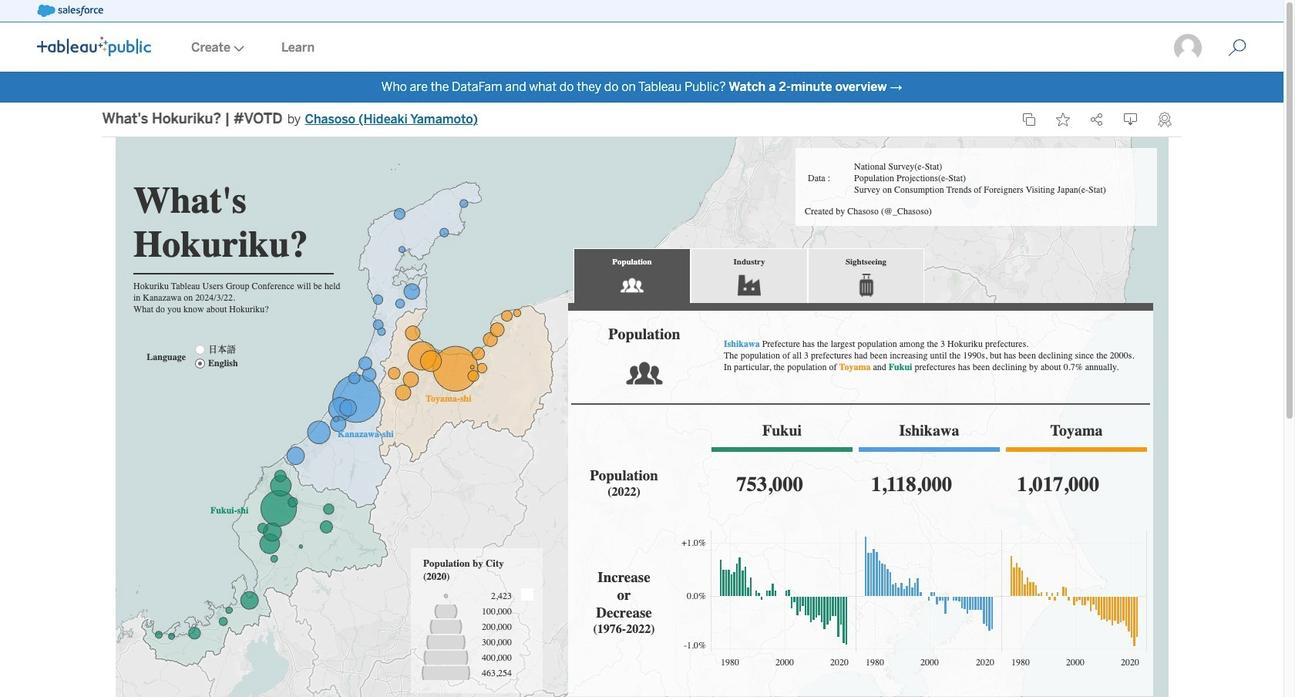Task type: locate. For each thing, give the bounding box(es) containing it.
make a copy image
[[1022, 113, 1036, 126]]

logo image
[[37, 36, 151, 56]]

tara.schultz image
[[1173, 32, 1204, 63]]



Task type: describe. For each thing, give the bounding box(es) containing it.
nominate for viz of the day image
[[1158, 112, 1172, 127]]

go to search image
[[1210, 39, 1265, 57]]

create image
[[231, 45, 244, 52]]

favorite button image
[[1056, 113, 1070, 126]]

salesforce logo image
[[37, 5, 103, 17]]



Task type: vqa. For each thing, say whether or not it's contained in the screenshot.
Go to search Image
yes



